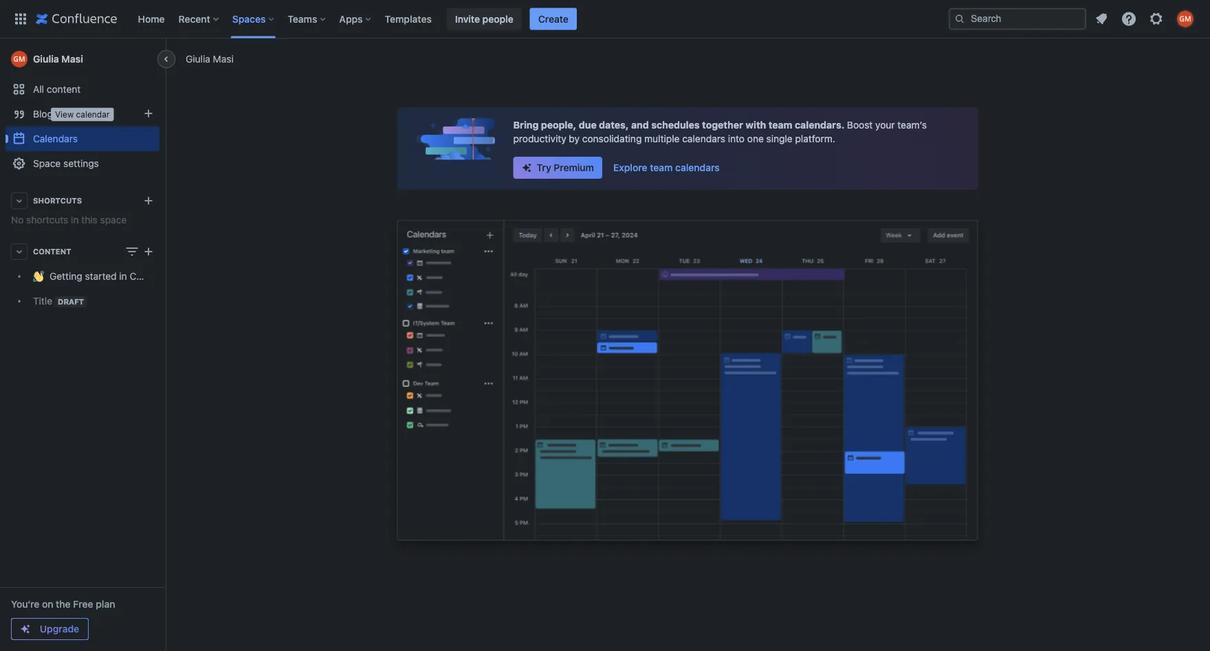 Task type: vqa. For each thing, say whether or not it's contained in the screenshot.
Masi
yes



Task type: describe. For each thing, give the bounding box(es) containing it.
1 masi from the left
[[213, 53, 234, 64]]

explore
[[614, 162, 648, 173]]

no shortcuts in this space
[[11, 214, 127, 226]]

add shortcut image
[[140, 193, 157, 209]]

invite people button
[[447, 8, 522, 30]]

title draft
[[33, 295, 84, 307]]

invite
[[455, 13, 480, 24]]

home
[[138, 13, 165, 24]]

bring
[[513, 119, 539, 131]]

team's
[[898, 119, 927, 131]]

people,
[[541, 119, 577, 131]]

team calendar image image
[[389, 217, 987, 555]]

blogs
[[33, 108, 58, 120]]

global element
[[8, 0, 946, 38]]

create
[[538, 13, 569, 24]]

apps
[[339, 13, 363, 24]]

schedules
[[652, 119, 700, 131]]

team inside explore team calendars link
[[650, 162, 673, 173]]

getting started in confluence
[[50, 271, 180, 282]]

explore team calendars link
[[605, 157, 728, 179]]

upgrade
[[40, 624, 79, 635]]

platform.
[[796, 133, 836, 144]]

due
[[579, 119, 597, 131]]

premium image
[[20, 624, 31, 635]]

calendars link
[[6, 127, 160, 151]]

1 horizontal spatial giulia masi link
[[186, 52, 234, 66]]

masi inside space element
[[61, 53, 83, 65]]

content
[[33, 247, 71, 256]]

single
[[767, 133, 793, 144]]

all
[[33, 84, 44, 95]]

bring people, due dates, and schedules together with team calendars.
[[513, 119, 847, 131]]

space
[[33, 158, 61, 169]]

calendar
[[76, 109, 110, 119]]

multiple
[[645, 133, 680, 144]]

you're
[[11, 599, 39, 610]]

boost
[[847, 119, 873, 131]]

view
[[55, 109, 74, 119]]

people
[[483, 13, 514, 24]]

your
[[876, 119, 895, 131]]

explore team calendars
[[614, 162, 720, 173]]

recent
[[179, 13, 210, 24]]

create link
[[530, 8, 577, 30]]

dates,
[[599, 119, 629, 131]]

teams
[[288, 13, 317, 24]]

recent button
[[174, 8, 224, 30]]

invite people
[[455, 13, 514, 24]]

banner containing home
[[0, 0, 1211, 39]]

try
[[537, 162, 551, 173]]

space settings link
[[6, 151, 160, 176]]

getting started in confluence link
[[6, 264, 180, 289]]

change view image
[[124, 243, 140, 260]]

shortcuts
[[26, 214, 68, 226]]

create a page image
[[140, 243, 157, 260]]

1 giulia from the left
[[186, 53, 210, 64]]

templates
[[385, 13, 432, 24]]

blogs link
[[6, 102, 160, 127]]

calendars inside boost your team's productivity by consolidating multiple calendars into one single platform.
[[682, 133, 726, 144]]

view calendar
[[55, 109, 110, 119]]

templates link
[[381, 8, 436, 30]]

on
[[42, 599, 53, 610]]



Task type: locate. For each thing, give the bounding box(es) containing it.
spaces
[[232, 13, 266, 24]]

with
[[746, 119, 766, 131]]

1 vertical spatial team
[[650, 162, 673, 173]]

confluence image
[[36, 11, 117, 27], [36, 11, 117, 27]]

0 vertical spatial team
[[769, 119, 793, 131]]

space
[[100, 214, 127, 226]]

started
[[85, 271, 117, 282]]

giulia inside space element
[[33, 53, 59, 65]]

in left this
[[71, 214, 79, 226]]

productivity
[[513, 133, 567, 144]]

0 horizontal spatial giulia
[[33, 53, 59, 65]]

space settings
[[33, 158, 99, 169]]

banner
[[0, 0, 1211, 39]]

try premium
[[537, 162, 594, 173]]

content button
[[6, 239, 160, 264]]

giulia masi
[[186, 53, 234, 64], [33, 53, 83, 65]]

giulia masi up all content
[[33, 53, 83, 65]]

you're on the free plan
[[11, 599, 115, 610]]

shortcuts button
[[6, 188, 160, 213]]

calendars down together
[[682, 133, 726, 144]]

Search field
[[949, 8, 1087, 30]]

space element
[[0, 39, 180, 651]]

calendars
[[682, 133, 726, 144], [676, 162, 720, 173]]

all content link
[[6, 77, 160, 102]]

giulia
[[186, 53, 210, 64], [33, 53, 59, 65]]

calendars down boost your team's productivity by consolidating multiple calendars into one single platform.
[[676, 162, 720, 173]]

0 vertical spatial calendars
[[682, 133, 726, 144]]

and
[[631, 119, 649, 131]]

settings
[[63, 158, 99, 169]]

giulia masi inside giulia masi link
[[33, 53, 83, 65]]

premium
[[554, 162, 594, 173]]

apps button
[[335, 8, 377, 30]]

appswitcher icon image
[[12, 11, 29, 27]]

draft
[[58, 297, 84, 306]]

in
[[71, 214, 79, 226], [119, 271, 127, 282]]

giulia masi link
[[6, 45, 160, 73], [186, 52, 234, 66]]

title
[[33, 295, 52, 307]]

try premium link
[[513, 157, 603, 179]]

in right started
[[119, 271, 127, 282]]

consolidating
[[582, 133, 642, 144]]

in inside getting started in confluence link
[[119, 271, 127, 282]]

teams button
[[284, 8, 331, 30]]

team up single at the right of the page
[[769, 119, 793, 131]]

in for shortcuts
[[71, 214, 79, 226]]

one
[[748, 133, 764, 144]]

masi up content
[[61, 53, 83, 65]]

boost your team's productivity by consolidating multiple calendars into one single platform.
[[513, 119, 927, 144]]

help icon image
[[1121, 11, 1138, 27]]

together
[[702, 119, 743, 131]]

1 vertical spatial in
[[119, 271, 127, 282]]

confluence
[[130, 271, 180, 282]]

giulia masi link down recent popup button
[[186, 52, 234, 66]]

team
[[769, 119, 793, 131], [650, 162, 673, 173]]

tree inside space element
[[6, 264, 180, 314]]

0 horizontal spatial giulia masi link
[[6, 45, 160, 73]]

plan
[[96, 599, 115, 610]]

0 horizontal spatial in
[[71, 214, 79, 226]]

the
[[56, 599, 71, 610]]

getting
[[50, 271, 82, 282]]

tree
[[6, 264, 180, 314]]

all content
[[33, 84, 81, 95]]

0 horizontal spatial masi
[[61, 53, 83, 65]]

masi down recent popup button
[[213, 53, 234, 64]]

0 horizontal spatial giulia masi
[[33, 53, 83, 65]]

by
[[569, 133, 580, 144]]

upgrade button
[[12, 619, 88, 640]]

free
[[73, 599, 93, 610]]

2 giulia masi from the left
[[33, 53, 83, 65]]

2 giulia from the left
[[33, 53, 59, 65]]

2 masi from the left
[[61, 53, 83, 65]]

1 horizontal spatial giulia masi
[[186, 53, 234, 64]]

settings icon image
[[1149, 11, 1165, 27]]

1 horizontal spatial giulia
[[186, 53, 210, 64]]

1 horizontal spatial masi
[[213, 53, 234, 64]]

giulia masi down recent popup button
[[186, 53, 234, 64]]

giulia down recent popup button
[[186, 53, 210, 64]]

search image
[[955, 13, 966, 24]]

no
[[11, 214, 24, 226]]

1 horizontal spatial team
[[769, 119, 793, 131]]

this
[[81, 214, 98, 226]]

1 horizontal spatial in
[[119, 271, 127, 282]]

1 giulia masi from the left
[[186, 53, 234, 64]]

spaces button
[[228, 8, 280, 30]]

home link
[[134, 8, 169, 30]]

masi
[[213, 53, 234, 64], [61, 53, 83, 65]]

into
[[728, 133, 745, 144]]

tree containing getting started in confluence
[[6, 264, 180, 314]]

notification icon image
[[1094, 11, 1110, 27]]

calendars inside explore team calendars link
[[676, 162, 720, 173]]

team down multiple
[[650, 162, 673, 173]]

shortcuts
[[33, 196, 82, 205]]

create a blog image
[[140, 105, 157, 122]]

1 vertical spatial calendars
[[676, 162, 720, 173]]

0 vertical spatial in
[[71, 214, 79, 226]]

0 horizontal spatial team
[[650, 162, 673, 173]]

calendars
[[33, 133, 78, 144]]

calendars.
[[795, 119, 845, 131]]

content
[[47, 84, 81, 95]]

giulia up all
[[33, 53, 59, 65]]

in for started
[[119, 271, 127, 282]]

giulia masi link up all content link
[[6, 45, 160, 73]]



